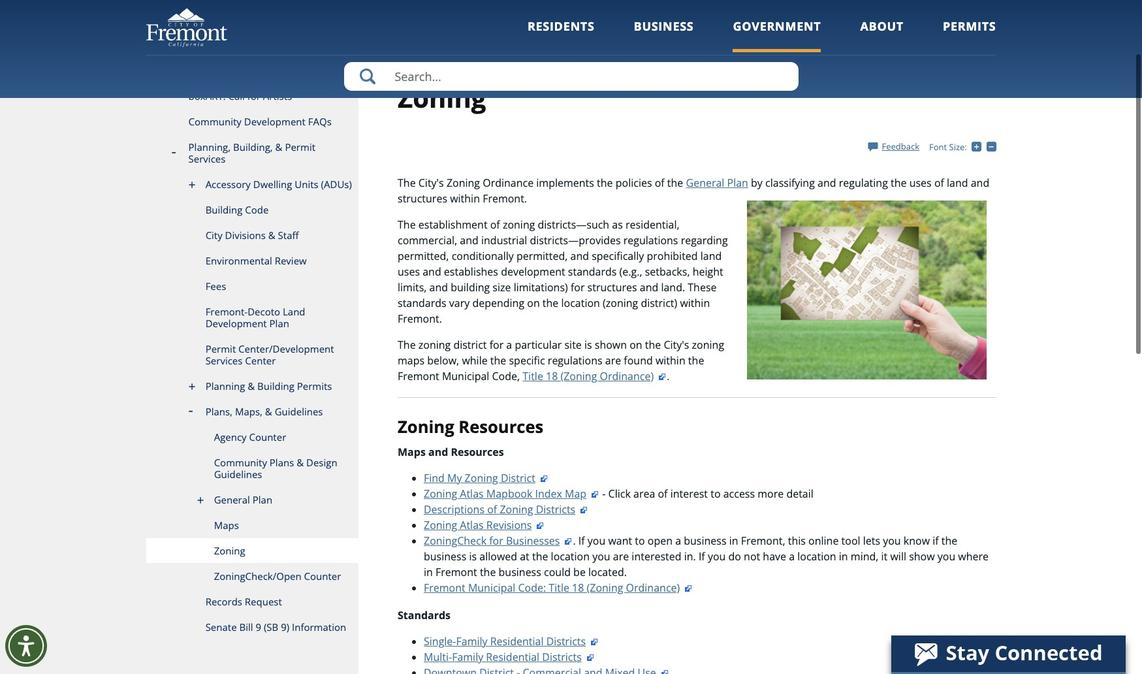 Task type: vqa. For each thing, say whether or not it's contained in the screenshot.
the rightmost including
no



Task type: locate. For each thing, give the bounding box(es) containing it.
feedback link
[[868, 140, 920, 152]]

height
[[693, 264, 724, 279]]

a
[[506, 338, 512, 352], [676, 533, 681, 548], [789, 549, 795, 563]]

maps for maps
[[214, 519, 239, 532]]

city's inside the zoning district for a particular site is shown on the city's zoning maps below, while the specific regulations are found within the fremont municipal code,
[[664, 338, 689, 352]]

you up located.
[[593, 549, 611, 563]]

2 vertical spatial the
[[398, 338, 416, 352]]

services
[[189, 152, 226, 165], [206, 354, 243, 367]]

community
[[189, 115, 242, 128], [214, 456, 267, 469]]

in down zoningcheck
[[424, 565, 433, 579]]

fremont municipal code: title 18 (zoning ordinance)
[[424, 580, 680, 595]]

size
[[493, 280, 511, 295]]

1 horizontal spatial permitted,
[[517, 249, 568, 263]]

1 horizontal spatial if
[[699, 549, 705, 563]]

1 vertical spatial atlas
[[460, 518, 484, 532]]

and down + link
[[971, 176, 990, 190]]

1 vertical spatial guidelines
[[275, 405, 323, 418]]

- click area of interest to access more detail
[[600, 486, 814, 501]]

18 down particular
[[546, 369, 558, 383]]

. for . if you want to open a business in fremont, this online tool lets you know if the business is allowed at the location you are interested in. if you do not have a location in mind, it will show you where in fremont the business could be located.
[[573, 533, 576, 548]]

0 vertical spatial atlas
[[460, 486, 484, 501]]

community inside "link"
[[189, 115, 242, 128]]

0 horizontal spatial -
[[602, 486, 606, 501]]

guidelines for top the plans, maps, & guidelines link
[[827, 69, 867, 80]]

the right found
[[688, 353, 704, 368]]

0 vertical spatial fremont.
[[483, 191, 527, 206]]

within up "establishment"
[[450, 191, 480, 206]]

& inside planning, building, & permit services
[[275, 140, 283, 154]]

0 vertical spatial are
[[605, 353, 621, 368]]

0 horizontal spatial permit
[[206, 342, 236, 355]]

0 horizontal spatial permits
[[297, 380, 332, 393]]

general plan link left by
[[686, 176, 749, 190]]

permit up planning
[[206, 342, 236, 355]]

1 horizontal spatial -
[[996, 141, 999, 152]]

industrial
[[481, 233, 527, 247]]

fremont down maps
[[398, 369, 439, 383]]

depending
[[473, 296, 525, 310]]

1 vertical spatial is
[[469, 549, 477, 563]]

0 horizontal spatial guidelines
[[214, 468, 262, 481]]

land.
[[661, 280, 685, 295]]

for right district
[[490, 338, 504, 352]]

regulations down site in the bottom of the page
[[548, 353, 603, 368]]

0 vertical spatial maps
[[398, 445, 426, 459]]

districts inside the descriptions of zoning districts zoning atlas revisions
[[536, 502, 576, 516]]

3 the from the top
[[398, 338, 416, 352]]

plan inside columnusercontrol3 'main content'
[[727, 176, 749, 190]]

and down districts—provides
[[571, 249, 589, 263]]

zoning resources
[[398, 415, 544, 438]]

you down if
[[938, 549, 956, 563]]

general plan link down community plans & design guidelines
[[146, 487, 359, 513]]

1 vertical spatial 18
[[572, 580, 584, 595]]

feedback
[[882, 140, 920, 152]]

the inside the zoning district for a particular site is shown on the city's zoning maps below, while the specific regulations are found within the fremont municipal code,
[[398, 338, 416, 352]]

plan inside fremont-decoto land development plan
[[270, 317, 289, 330]]

0 horizontal spatial plans, maps, & guidelines
[[206, 405, 323, 418]]

agency counter link
[[146, 425, 359, 450]]

maps, inside columnusercontrol3 'main content'
[[793, 69, 816, 80]]

0 vertical spatial community
[[189, 115, 242, 128]]

1 vertical spatial business
[[424, 549, 467, 563]]

if up be in the bottom of the page
[[579, 533, 585, 548]]

revisions
[[487, 518, 532, 532]]

zoning atlas    mapbook index map
[[424, 486, 587, 501]]

government link
[[733, 18, 821, 52], [398, 69, 446, 80]]

zoning link
[[146, 538, 359, 564]]

0 vertical spatial permits
[[943, 18, 996, 34]]

1 horizontal spatial building
[[257, 380, 294, 393]]

is right site in the bottom of the page
[[585, 338, 592, 352]]

general left by
[[686, 176, 725, 190]]

within down these in the right top of the page
[[680, 296, 710, 310]]

planning & building permits link
[[146, 374, 359, 399]]

you up will
[[883, 533, 901, 548]]

1 horizontal spatial maps,
[[793, 69, 816, 80]]

policies
[[616, 176, 652, 190]]

standards
[[568, 264, 617, 279], [398, 296, 447, 310]]

family down single-
[[452, 650, 484, 664]]

maps,
[[793, 69, 816, 80], [235, 405, 263, 418]]

on up found
[[630, 338, 643, 352]]

1 vertical spatial within
[[680, 296, 710, 310]]

-
[[996, 141, 999, 152], [602, 486, 606, 501]]

is down zoningcheck
[[469, 549, 477, 563]]

.
[[667, 369, 670, 383], [573, 533, 576, 548]]

development down artists
[[244, 115, 306, 128]]

open
[[648, 533, 673, 548]]

community plans & design guidelines
[[214, 456, 337, 481]]

structures up "establishment"
[[398, 191, 447, 206]]

regulating
[[839, 176, 888, 190]]

1 horizontal spatial land
[[947, 176, 968, 190]]

accessory dwelling units (adus)
[[206, 178, 352, 191]]

0 horizontal spatial title
[[523, 369, 543, 383]]

0 vertical spatial in
[[729, 533, 739, 548]]

0 horizontal spatial is
[[469, 549, 477, 563]]

2 vertical spatial a
[[789, 549, 795, 563]]

environmental
[[206, 254, 272, 267]]

1 horizontal spatial plans, maps, & guidelines link
[[769, 69, 867, 80]]

0 vertical spatial within
[[450, 191, 480, 206]]

government for government link to the top
[[733, 18, 821, 34]]

1 vertical spatial to
[[635, 533, 645, 548]]

records
[[206, 595, 242, 608]]

zoning up industrial
[[503, 217, 535, 232]]

land
[[947, 176, 968, 190], [701, 249, 722, 263]]

. if you want to open a business in fremont, this online tool lets you know if the business is allowed at the location you are interested in. if you do not have a location in mind, it will show you where in fremont the business could be located.
[[424, 533, 989, 579]]

1 vertical spatial general
[[214, 493, 250, 506]]

title down could
[[549, 580, 570, 595]]

of right policies
[[655, 176, 665, 190]]

atlas up zoningcheck
[[460, 518, 484, 532]]

0 vertical spatial plan
[[727, 176, 749, 190]]

1 vertical spatial community
[[214, 456, 267, 469]]

2 vertical spatial in
[[424, 565, 433, 579]]

maps up 'find'
[[398, 445, 426, 459]]

(zoning down site in the bottom of the page
[[561, 369, 597, 383]]

districts down fremont municipal code: title 18 (zoning ordinance) link
[[547, 634, 586, 648]]

1 horizontal spatial maps
[[398, 445, 426, 459]]

multi-
[[424, 650, 452, 664]]

fremont,
[[741, 533, 786, 548]]

business down zoningcheck
[[424, 549, 467, 563]]

& inside columnusercontrol3 'main content'
[[819, 69, 825, 80]]

limitations)
[[514, 280, 568, 295]]

community up planning,
[[189, 115, 242, 128]]

2 horizontal spatial zoning
[[692, 338, 724, 352]]

0 horizontal spatial if
[[579, 533, 585, 548]]

1 vertical spatial ordinance)
[[626, 580, 680, 595]]

resources down code,
[[459, 415, 544, 438]]

uses up "limits,"
[[398, 264, 420, 279]]

guidelines inside columnusercontrol3 'main content'
[[827, 69, 867, 80]]

community inside community plans & design guidelines
[[214, 456, 267, 469]]

building down accessory
[[206, 203, 243, 216]]

2 atlas from the top
[[460, 518, 484, 532]]

resources down the zoning resources
[[451, 445, 504, 459]]

0 vertical spatial land
[[947, 176, 968, 190]]

structures up (zoning
[[588, 280, 637, 295]]

planning, building, & permit services link
[[146, 135, 359, 172]]

land
[[283, 305, 305, 318]]

land inside by classifying and regulating the uses of land and structures within fremont.
[[947, 176, 968, 190]]

0 horizontal spatial a
[[506, 338, 512, 352]]

business up in.
[[684, 533, 727, 548]]

counter up information in the left bottom of the page
[[304, 570, 341, 583]]

the up found
[[645, 338, 661, 352]]

0 vertical spatial building
[[206, 203, 243, 216]]

mind,
[[851, 549, 879, 563]]

0 horizontal spatial maps
[[214, 519, 239, 532]]

are down the shown
[[605, 353, 621, 368]]

the up code,
[[490, 353, 506, 368]]

permit inside planning, building, & permit services
[[285, 140, 316, 154]]

2 horizontal spatial business
[[684, 533, 727, 548]]

if right in.
[[699, 549, 705, 563]]

land inside the establishment of zoning districts—such as residential, commercial, and industrial districts—provides regulations regarding permitted, conditionally permitted, and specifically prohibited land uses and establishes development standards (e.g., setbacks, height limits, and building size limitations) for structures and land. these standards vary depending on the location (zoning district) within fremont.
[[701, 249, 722, 263]]

a up specific
[[506, 338, 512, 352]]

0 horizontal spatial zoning
[[419, 338, 451, 352]]

1 vertical spatial regulations
[[548, 353, 603, 368]]

counter inside "link"
[[249, 430, 286, 444]]

city divisions & staff
[[206, 229, 299, 242]]

2 horizontal spatial in
[[839, 549, 848, 563]]

0 vertical spatial is
[[585, 338, 592, 352]]

1 atlas from the top
[[460, 486, 484, 501]]

plan left by
[[727, 176, 749, 190]]

municipal down while
[[442, 369, 490, 383]]

general inside columnusercontrol3 'main content'
[[686, 176, 725, 190]]

for right limitations)
[[571, 280, 585, 295]]

residential
[[490, 634, 544, 648], [486, 650, 540, 664]]

development
[[244, 115, 306, 128], [206, 317, 267, 330]]

descriptions of zoning districts link
[[424, 502, 589, 516]]

fremont. inside by classifying and regulating the uses of land and structures within fremont.
[[483, 191, 527, 206]]

zoningcheck/open
[[214, 570, 302, 583]]

0 vertical spatial .
[[667, 369, 670, 383]]

are
[[605, 353, 621, 368], [613, 549, 629, 563]]

1 vertical spatial plans, maps, & guidelines link
[[146, 399, 359, 425]]

regulations inside the zoning district for a particular site is shown on the city's zoning maps below, while the specific regulations are found within the fremont municipal code,
[[548, 353, 603, 368]]

structures inside the establishment of zoning districts—such as residential, commercial, and industrial districts—provides regulations regarding permitted, conditionally permitted, and specifically prohibited land uses and establishes development standards (e.g., setbacks, height limits, and building size limitations) for structures and land. these standards vary depending on the location (zoning district) within fremont.
[[588, 280, 637, 295]]

Search text field
[[344, 62, 799, 91]]

residential down single-family residential districts link
[[486, 650, 540, 664]]

to left access
[[711, 486, 721, 501]]

limits,
[[398, 280, 427, 295]]

1 vertical spatial general plan link
[[146, 487, 359, 513]]

residential,
[[626, 217, 680, 232]]

general up maps link
[[214, 493, 250, 506]]

of down font
[[935, 176, 944, 190]]

permitted, up development
[[517, 249, 568, 263]]

zoning down these in the right top of the page
[[692, 338, 724, 352]]

resources
[[459, 415, 544, 438], [451, 445, 504, 459]]

uses down font
[[910, 176, 932, 190]]

1 vertical spatial permits
[[297, 380, 332, 393]]

family up multi-family residential districts link at the bottom of page
[[456, 634, 488, 648]]

0 horizontal spatial land
[[701, 249, 722, 263]]

plans, maps, & guidelines for top the plans, maps, & guidelines link
[[769, 69, 867, 80]]

community down agency counter
[[214, 456, 267, 469]]

1 horizontal spatial on
[[630, 338, 643, 352]]

are inside . if you want to open a business in fremont, this online tool lets you know if the business is allowed at the location you are interested in. if you do not have a location in mind, it will show you where in fremont the business could be located.
[[613, 549, 629, 563]]

1 permitted, from the left
[[398, 249, 449, 263]]

1 horizontal spatial counter
[[304, 570, 341, 583]]

is
[[585, 338, 592, 352], [469, 549, 477, 563]]

within inside by classifying and regulating the uses of land and structures within fremont.
[[450, 191, 480, 206]]

0 horizontal spatial plans,
[[206, 405, 233, 418]]

0 vertical spatial plans,
[[769, 69, 791, 80]]

the down 'allowed'
[[480, 565, 496, 579]]

1 horizontal spatial structures
[[588, 280, 637, 295]]

- right +
[[996, 141, 999, 152]]

bill
[[239, 621, 253, 634]]

fremont. down the ordinance
[[483, 191, 527, 206]]

districts down index
[[536, 502, 576, 516]]

0 vertical spatial uses
[[910, 176, 932, 190]]

on
[[527, 296, 540, 310], [630, 338, 643, 352]]

1 vertical spatial the
[[398, 217, 416, 232]]

atlas down find my zoning district
[[460, 486, 484, 501]]

maps and resources
[[398, 445, 504, 459]]

development inside "link"
[[244, 115, 306, 128]]

building
[[206, 203, 243, 216], [257, 380, 294, 393]]

maps down general plan
[[214, 519, 239, 532]]

do
[[729, 549, 741, 563]]

for right 'call'
[[247, 89, 261, 103]]

the inside by classifying and regulating the uses of land and structures within fremont.
[[891, 176, 907, 190]]

fremont
[[398, 369, 439, 383], [436, 565, 477, 579], [424, 580, 466, 595]]

services up planning
[[206, 354, 243, 367]]

are inside the zoning district for a particular site is shown on the city's zoning maps below, while the specific regulations are found within the fremont municipal code,
[[605, 353, 621, 368]]

a right open
[[676, 533, 681, 548]]

1 horizontal spatial zoning
[[503, 217, 535, 232]]

standards down "limits,"
[[398, 296, 447, 310]]

single-family residential districts link
[[424, 634, 599, 648]]

could
[[544, 565, 571, 579]]

ordinance) down found
[[600, 369, 654, 383]]

city's
[[419, 176, 444, 190], [664, 338, 689, 352]]

interest
[[671, 486, 708, 501]]

1 vertical spatial plans, maps, & guidelines
[[206, 405, 323, 418]]

government
[[733, 18, 821, 34], [398, 69, 446, 80]]

government inside columnusercontrol3 'main content'
[[398, 69, 446, 80]]

district)
[[641, 296, 678, 310]]

plans, for the plans, maps, & guidelines link to the left
[[206, 405, 233, 418]]

(zoning down located.
[[587, 580, 623, 595]]

atlas inside the descriptions of zoning districts zoning atlas revisions
[[460, 518, 484, 532]]

& inside community plans & design guidelines
[[297, 456, 304, 469]]

0 horizontal spatial to
[[635, 533, 645, 548]]

0 horizontal spatial structures
[[398, 191, 447, 206]]

permit down faqs
[[285, 140, 316, 154]]

community for boxart!
[[189, 115, 242, 128]]

family
[[456, 634, 488, 648], [452, 650, 484, 664]]

plans, for top the plans, maps, & guidelines link
[[769, 69, 791, 80]]

municipal inside the zoning district for a particular site is shown on the city's zoning maps below, while the specific regulations are found within the fremont municipal code,
[[442, 369, 490, 383]]

. inside . if you want to open a business in fremont, this online tool lets you know if the business is allowed at the location you are interested in. if you do not have a location in mind, it will show you where in fremont the business could be located.
[[573, 533, 576, 548]]

1 vertical spatial maps,
[[235, 405, 263, 418]]

0 horizontal spatial uses
[[398, 264, 420, 279]]

counter up plans
[[249, 430, 286, 444]]

& for planning, building, & permit services link
[[275, 140, 283, 154]]

of up industrial
[[490, 217, 500, 232]]

find my zoning district
[[424, 471, 536, 485]]

0 vertical spatial regulations
[[624, 233, 678, 247]]

residential up multi-family residential districts link at the bottom of page
[[490, 634, 544, 648]]

1 horizontal spatial plans, maps, & guidelines
[[769, 69, 867, 80]]

community development faqs link
[[146, 109, 359, 135]]

0 vertical spatial counter
[[249, 430, 286, 444]]

building down center
[[257, 380, 294, 393]]

on inside the establishment of zoning districts—such as residential, commercial, and industrial districts—provides regulations regarding permitted, conditionally permitted, and specifically prohibited land uses and establishes development standards (e.g., setbacks, height limits, and building size limitations) for structures and land. these standards vary depending on the location (zoning district) within fremont.
[[527, 296, 540, 310]]

guidelines for the plans, maps, & guidelines link to the left
[[275, 405, 323, 418]]

fremont down zoningcheck
[[436, 565, 477, 579]]

&
[[819, 69, 825, 80], [275, 140, 283, 154], [268, 229, 275, 242], [248, 380, 255, 393], [265, 405, 272, 418], [297, 456, 304, 469]]

city's down district)
[[664, 338, 689, 352]]

districts for descriptions of zoning districts zoning atlas revisions
[[536, 502, 576, 516]]

services inside permit center/development services center
[[206, 354, 243, 367]]

services inside planning, building, & permit services
[[189, 152, 226, 165]]

1 horizontal spatial permit
[[285, 140, 316, 154]]

municipal down 'allowed'
[[468, 580, 516, 595]]

plans, maps, & guidelines inside columnusercontrol3 'main content'
[[769, 69, 867, 80]]

1 vertical spatial fremont.
[[398, 311, 442, 326]]

stay connected image
[[892, 636, 1125, 672]]

fremont. down "limits,"
[[398, 311, 442, 326]]

the for the establishment of zoning districts—such as residential, commercial, and industrial districts—provides regulations regarding permitted, conditionally permitted, and specifically prohibited land uses and establishes development standards (e.g., setbacks, height limits, and building size limitations) for structures and land. these standards vary depending on the location (zoning district) within fremont.
[[398, 217, 416, 232]]

1 vertical spatial residential
[[486, 650, 540, 664]]

artists
[[263, 89, 292, 103]]

1 vertical spatial city's
[[664, 338, 689, 352]]

1 horizontal spatial title
[[549, 580, 570, 595]]

a down this
[[789, 549, 795, 563]]

structures
[[398, 191, 447, 206], [588, 280, 637, 295]]

land down size:
[[947, 176, 968, 190]]

0 vertical spatial city's
[[419, 176, 444, 190]]

0 horizontal spatial regulations
[[548, 353, 603, 368]]

maps inside columnusercontrol3 'main content'
[[398, 445, 426, 459]]

zoning up below,
[[419, 338, 451, 352]]

0 vertical spatial development
[[244, 115, 306, 128]]

0 vertical spatial plans, maps, & guidelines
[[769, 69, 867, 80]]

development inside fremont-decoto land development plan
[[206, 317, 267, 330]]

residents
[[528, 18, 595, 34]]

services up accessory
[[189, 152, 226, 165]]

plans, inside columnusercontrol3 'main content'
[[769, 69, 791, 80]]

development up permit center/development services center link
[[206, 317, 267, 330]]

0 horizontal spatial city's
[[419, 176, 444, 190]]

1 vertical spatial standards
[[398, 296, 447, 310]]

ordinance)
[[600, 369, 654, 383], [626, 580, 680, 595]]

in
[[729, 533, 739, 548], [839, 549, 848, 563], [424, 565, 433, 579]]

0 vertical spatial services
[[189, 152, 226, 165]]

environmental review link
[[146, 248, 359, 274]]

land up height
[[701, 249, 722, 263]]

& for top the plans, maps, & guidelines link
[[819, 69, 825, 80]]

guidelines down about link on the top right of page
[[827, 69, 867, 80]]

location left (zoning
[[561, 296, 600, 310]]

title down specific
[[523, 369, 543, 383]]

government for government link to the bottom
[[398, 69, 446, 80]]

access
[[724, 486, 755, 501]]

title
[[523, 369, 543, 383], [549, 580, 570, 595]]

permits link
[[943, 18, 996, 52]]

regulations down residential,
[[624, 233, 678, 247]]

the inside the establishment of zoning districts—such as residential, commercial, and industrial districts—provides regulations regarding permitted, conditionally permitted, and specifically prohibited land uses and establishes development standards (e.g., setbacks, height limits, and building size limitations) for structures and land. these standards vary depending on the location (zoning district) within fremont.
[[398, 217, 416, 232]]

on down limitations)
[[527, 296, 540, 310]]

0 horizontal spatial fremont.
[[398, 311, 442, 326]]

(adus)
[[321, 178, 352, 191]]

1 the from the top
[[398, 176, 416, 190]]

standards
[[398, 608, 451, 622]]

. for .
[[667, 369, 670, 383]]

ordinance) down interested on the right bottom of page
[[626, 580, 680, 595]]

1 vertical spatial uses
[[398, 264, 420, 279]]

1 vertical spatial land
[[701, 249, 722, 263]]

0 vertical spatial general
[[686, 176, 725, 190]]

2 the from the top
[[398, 217, 416, 232]]

0 vertical spatial to
[[711, 486, 721, 501]]

1 horizontal spatial plans,
[[769, 69, 791, 80]]



Task type: describe. For each thing, give the bounding box(es) containing it.
these
[[688, 280, 717, 295]]

- for - click area of interest to access more detail
[[602, 486, 606, 501]]

setbacks,
[[645, 264, 690, 279]]

1 horizontal spatial in
[[729, 533, 739, 548]]

code,
[[492, 369, 520, 383]]

planning, building, & permit services
[[189, 140, 316, 165]]

interested
[[632, 549, 682, 563]]

0 horizontal spatial 18
[[546, 369, 558, 383]]

center
[[245, 354, 276, 367]]

0 vertical spatial ordinance)
[[600, 369, 654, 383]]

fremont inside the zoning district for a particular site is shown on the city's zoning maps below, while the specific regulations are found within the fremont municipal code,
[[398, 369, 439, 383]]

in.
[[684, 549, 696, 563]]

environmental review
[[206, 254, 307, 267]]

uses inside by classifying and regulating the uses of land and structures within fremont.
[[910, 176, 932, 190]]

0 vertical spatial title
[[523, 369, 543, 383]]

- for the - link
[[996, 141, 999, 152]]

0 vertical spatial plans, maps, & guidelines link
[[769, 69, 867, 80]]

fremont. inside the establishment of zoning districts—such as residential, commercial, and industrial districts—provides regulations regarding permitted, conditionally permitted, and specifically prohibited land uses and establishes development standards (e.g., setbacks, height limits, and building size limitations) for structures and land. these standards vary depending on the location (zoning district) within fremont.
[[398, 311, 442, 326]]

regarding
[[681, 233, 728, 247]]

about link
[[861, 18, 904, 52]]

& for 'city divisions & staff' link
[[268, 229, 275, 242]]

location inside the establishment of zoning districts—such as residential, commercial, and industrial districts—provides regulations regarding permitted, conditionally permitted, and specifically prohibited land uses and establishes development standards (e.g., setbacks, height limits, and building size limitations) for structures and land. these standards vary depending on the location (zoning district) within fremont.
[[561, 296, 600, 310]]

counter for agency counter
[[249, 430, 286, 444]]

code:
[[518, 580, 546, 595]]

accessory
[[206, 178, 251, 191]]

below,
[[427, 353, 459, 368]]

the left policies
[[597, 176, 613, 190]]

0 vertical spatial general plan link
[[686, 176, 749, 190]]

0 horizontal spatial general plan link
[[146, 487, 359, 513]]

located.
[[589, 565, 627, 579]]

the right if
[[942, 533, 958, 548]]

(e.g.,
[[620, 264, 642, 279]]

building code link
[[146, 197, 359, 223]]

building,
[[233, 140, 273, 154]]

2 permitted, from the left
[[517, 249, 568, 263]]

for up 'allowed'
[[489, 533, 503, 548]]

to inside . if you want to open a business in fremont, this online tool lets you know if the business is allowed at the location you are interested in. if you do not have a location in mind, it will show you where in fremont the business could be located.
[[635, 533, 645, 548]]

0 vertical spatial government link
[[733, 18, 821, 52]]

and up "limits,"
[[423, 264, 441, 279]]

know
[[904, 533, 930, 548]]

0 horizontal spatial building
[[206, 203, 243, 216]]

location down online
[[798, 549, 837, 563]]

fremont municipal code: title 18 (zoning ordinance) link
[[424, 580, 693, 595]]

districts—provides
[[530, 233, 621, 247]]

dwelling
[[253, 178, 292, 191]]

is inside . if you want to open a business in fremont, this online tool lets you know if the business is allowed at the location you are interested in. if you do not have a location in mind, it will show you where in fremont the business could be located.
[[469, 549, 477, 563]]

0 vertical spatial resources
[[459, 415, 544, 438]]

within inside the zoning district for a particular site is shown on the city's zoning maps below, while the specific regulations are found within the fremont municipal code,
[[656, 353, 686, 368]]

structures inside by classifying and regulating the uses of land and structures within fremont.
[[398, 191, 447, 206]]

by classifying and regulating the uses of land and structures within fremont.
[[398, 176, 990, 206]]

zoningcheck/open counter link
[[146, 564, 359, 589]]

implements
[[536, 176, 594, 190]]

of inside by classifying and regulating the uses of land and structures within fremont.
[[935, 176, 944, 190]]

0 vertical spatial residential
[[490, 634, 544, 648]]

you left do
[[708, 549, 726, 563]]

1 vertical spatial family
[[452, 650, 484, 664]]

0 horizontal spatial maps,
[[235, 405, 263, 418]]

and up district)
[[640, 280, 659, 295]]

senate bill 9 (sb 9) information link
[[146, 615, 359, 640]]

of inside the descriptions of zoning districts zoning atlas revisions
[[487, 502, 497, 516]]

particular
[[515, 338, 562, 352]]

it
[[882, 549, 888, 563]]

1 vertical spatial municipal
[[468, 580, 516, 595]]

general plan
[[214, 493, 272, 506]]

on inside the zoning district for a particular site is shown on the city's zoning maps below, while the specific regulations are found within the fremont municipal code,
[[630, 338, 643, 352]]

community for agency
[[214, 456, 267, 469]]

while
[[462, 353, 488, 368]]

senate bill 9 (sb 9) information
[[206, 621, 346, 634]]

permits inside planning & building permits link
[[297, 380, 332, 393]]

where
[[959, 549, 989, 563]]

planning & building permits
[[206, 380, 332, 393]]

0 horizontal spatial general
[[214, 493, 250, 506]]

plans
[[270, 456, 294, 469]]

0 vertical spatial if
[[579, 533, 585, 548]]

you left want
[[588, 533, 606, 548]]

1 vertical spatial in
[[839, 549, 848, 563]]

2 vertical spatial plan
[[253, 493, 272, 506]]

records request
[[206, 595, 282, 608]]

columnusercontrol3 main content
[[359, 19, 999, 674]]

of right "area"
[[658, 486, 668, 501]]

map
[[565, 486, 587, 501]]

font size: link
[[930, 141, 967, 153]]

boxart! call for artists link
[[146, 84, 359, 109]]

for inside the establishment of zoning districts—such as residential, commercial, and industrial districts—provides regulations regarding permitted, conditionally permitted, and specifically prohibited land uses and establishes development standards (e.g., setbacks, height limits, and building size limitations) for structures and land. these standards vary depending on the location (zoning district) within fremont.
[[571, 280, 585, 295]]

zoningcheck for businesses
[[424, 533, 560, 548]]

0 vertical spatial family
[[456, 634, 488, 648]]

0 vertical spatial business
[[684, 533, 727, 548]]

agency
[[214, 430, 247, 444]]

1 horizontal spatial to
[[711, 486, 721, 501]]

shown
[[595, 338, 627, 352]]

at
[[520, 549, 530, 563]]

records request link
[[146, 589, 359, 615]]

maps link
[[146, 513, 359, 538]]

zoningcheck for businesses link
[[424, 533, 573, 548]]

title 18 (zoning ordinance)
[[523, 369, 654, 383]]

2 vertical spatial districts
[[542, 650, 582, 664]]

faqs
[[308, 115, 332, 128]]

decoto
[[248, 305, 280, 318]]

+
[[982, 141, 987, 152]]

site
[[565, 338, 582, 352]]

staff
[[278, 229, 299, 242]]

1 horizontal spatial standards
[[568, 264, 617, 279]]

as
[[612, 217, 623, 232]]

single-family residential districts multi-family residential districts
[[424, 634, 586, 664]]

the establishment of zoning districts—such as residential, commercial, and industrial districts—provides regulations regarding permitted, conditionally permitted, and specifically prohibited land uses and establishes development standards (e.g., setbacks, height limits, and building size limitations) for structures and land. these standards vary depending on the location (zoning district) within fremont.
[[398, 217, 728, 326]]

permit center/development services center
[[206, 342, 334, 367]]

units
[[295, 178, 319, 191]]

plans, maps, & guidelines for the plans, maps, & guidelines link to the left
[[206, 405, 323, 418]]

review
[[275, 254, 307, 267]]

(zoning
[[603, 296, 638, 310]]

1 horizontal spatial permits
[[943, 18, 996, 34]]

regulations inside the establishment of zoning districts—such as residential, commercial, and industrial districts—provides regulations regarding permitted, conditionally permitted, and specifically prohibited land uses and establishes development standards (e.g., setbacks, height limits, and building size limitations) for structures and land. these standards vary depending on the location (zoning district) within fremont.
[[624, 233, 678, 247]]

+ link
[[972, 141, 987, 152]]

1 vertical spatial a
[[676, 533, 681, 548]]

permit inside permit center/development services center
[[206, 342, 236, 355]]

a inside the zoning district for a particular site is shown on the city's zoning maps below, while the specific regulations are found within the fremont municipal code,
[[506, 338, 512, 352]]

districts—such
[[538, 217, 610, 232]]

permit center/development services center link
[[146, 336, 359, 374]]

& for community plans & design guidelines link
[[297, 456, 304, 469]]

1 vertical spatial government link
[[398, 69, 446, 80]]

0 horizontal spatial plans, maps, & guidelines link
[[146, 399, 359, 425]]

0 horizontal spatial business
[[424, 549, 467, 563]]

fremont inside . if you want to open a business in fremont, this online tool lets you know if the business is allowed at the location you are interested in. if you do not have a location in mind, it will show you where in fremont the business could be located.
[[436, 565, 477, 579]]

ordinance
[[483, 176, 534, 190]]

counter for zoningcheck/open counter
[[304, 570, 341, 583]]

call
[[228, 89, 245, 103]]

be
[[574, 565, 586, 579]]

1 vertical spatial (zoning
[[587, 580, 623, 595]]

descriptions
[[424, 502, 485, 516]]

multi-family residential districts link
[[424, 650, 595, 664]]

the right policies
[[667, 176, 684, 190]]

and up conditionally
[[460, 233, 479, 247]]

the right at
[[532, 549, 548, 563]]

zoning atlas    mapbook index map link
[[424, 486, 600, 501]]

and up 'find'
[[429, 445, 448, 459]]

2 vertical spatial business
[[499, 565, 541, 579]]

establishes
[[444, 264, 498, 279]]

0 horizontal spatial standards
[[398, 296, 447, 310]]

zoning inside the establishment of zoning districts—such as residential, commercial, and industrial districts—provides regulations regarding permitted, conditionally permitted, and specifically prohibited land uses and establishes development standards (e.g., setbacks, height limits, and building size limitations) for structures and land. these standards vary depending on the location (zoning district) within fremont.
[[503, 217, 535, 232]]

the for the city's zoning ordinance implements the policies of the general plan
[[398, 176, 416, 190]]

location up be in the bottom of the page
[[551, 549, 590, 563]]

uses inside the establishment of zoning districts—such as residential, commercial, and industrial districts—provides regulations regarding permitted, conditionally permitted, and specifically prohibited land uses and establishes development standards (e.g., setbacks, height limits, and building size limitations) for structures and land. these standards vary depending on the location (zoning district) within fremont.
[[398, 264, 420, 279]]

9
[[256, 621, 261, 634]]

my
[[447, 471, 462, 485]]

specifically
[[592, 249, 644, 263]]

of inside the establishment of zoning districts—such as residential, commercial, and industrial districts—provides regulations regarding permitted, conditionally permitted, and specifically prohibited land uses and establishes development standards (e.g., setbacks, height limits, and building size limitations) for structures and land. these standards vary depending on the location (zoning district) within fremont.
[[490, 217, 500, 232]]

city divisions & staff link
[[146, 223, 359, 248]]

and right "limits,"
[[430, 280, 448, 295]]

1 vertical spatial building
[[257, 380, 294, 393]]

allowed
[[480, 549, 517, 563]]

the for the zoning district for a particular site is shown on the city's zoning maps below, while the specific regulations are found within the fremont municipal code,
[[398, 338, 416, 352]]

agency counter
[[214, 430, 286, 444]]

1 vertical spatial resources
[[451, 445, 504, 459]]

this
[[788, 533, 806, 548]]

zoning image
[[747, 200, 987, 380]]

center/development
[[238, 342, 334, 355]]

the inside the establishment of zoning districts—such as residential, commercial, and industrial districts—provides regulations regarding permitted, conditionally permitted, and specifically prohibited land uses and establishes development standards (e.g., setbacks, height limits, and building size limitations) for structures and land. these standards vary depending on the location (zoning district) within fremont.
[[543, 296, 559, 310]]

zoning atlas revisions link
[[424, 518, 545, 532]]

not
[[744, 549, 760, 563]]

districts for single-family residential districts multi-family residential districts
[[547, 634, 586, 648]]

the city's zoning ordinance implements the policies of the general plan
[[398, 176, 749, 190]]

residents link
[[528, 18, 595, 52]]

about
[[861, 18, 904, 34]]

0 vertical spatial (zoning
[[561, 369, 597, 383]]

for inside the zoning district for a particular site is shown on the city's zoning maps below, while the specific regulations are found within the fremont municipal code,
[[490, 338, 504, 352]]

and left regulating
[[818, 176, 836, 190]]

divisions
[[225, 229, 266, 242]]

within inside the establishment of zoning districts—such as residential, commercial, and industrial districts—provides regulations regarding permitted, conditionally permitted, and specifically prohibited land uses and establishes development standards (e.g., setbacks, height limits, and building size limitations) for structures and land. these standards vary depending on the location (zoning district) within fremont.
[[680, 296, 710, 310]]

guidelines inside community plans & design guidelines
[[214, 468, 262, 481]]

& for the plans, maps, & guidelines link to the left
[[265, 405, 272, 418]]

city
[[206, 229, 223, 242]]

2 vertical spatial fremont
[[424, 580, 466, 595]]

fremont-decoto land development plan
[[206, 305, 305, 330]]

want
[[608, 533, 632, 548]]

maps for maps and resources
[[398, 445, 426, 459]]

is inside the zoning district for a particular site is shown on the city's zoning maps below, while the specific regulations are found within the fremont municipal code,
[[585, 338, 592, 352]]



